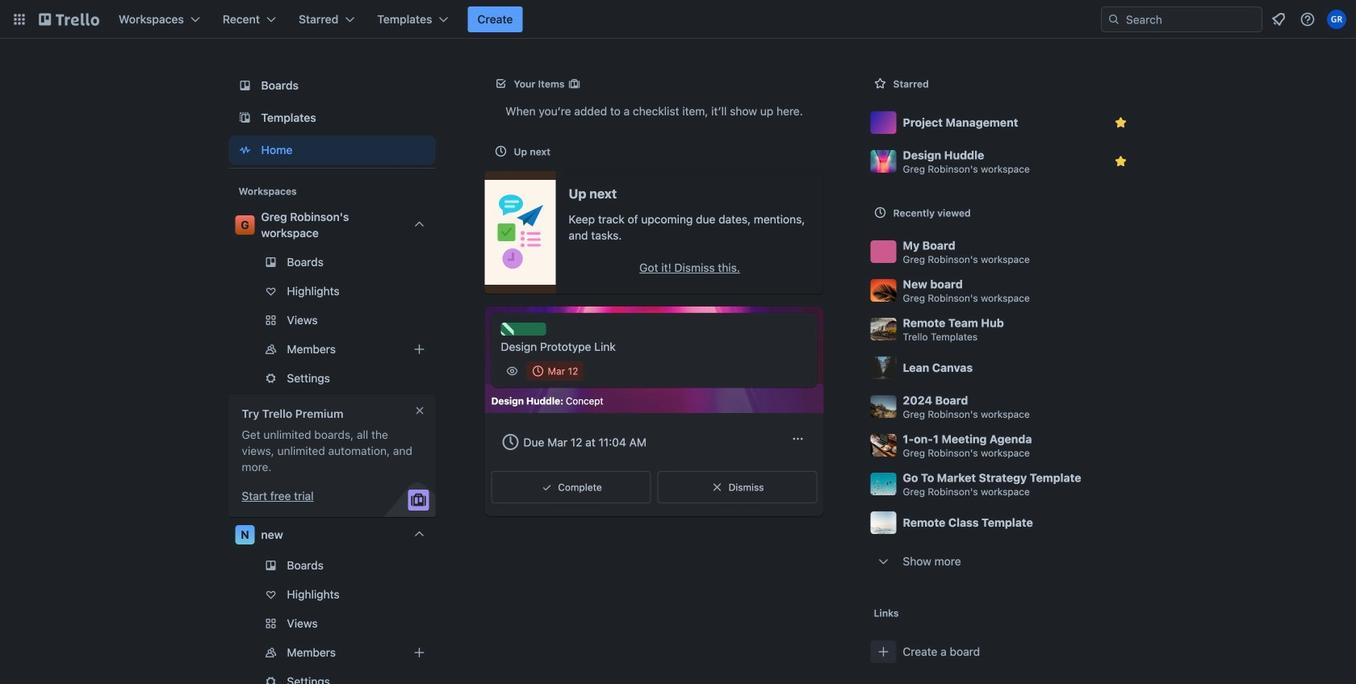 Task type: locate. For each thing, give the bounding box(es) containing it.
Search field
[[1121, 8, 1262, 31]]

open information menu image
[[1300, 11, 1316, 27]]

board image
[[235, 76, 255, 95]]

search image
[[1108, 13, 1121, 26]]

back to home image
[[39, 6, 99, 32]]

greg robinson (gregrobinson96) image
[[1327, 10, 1347, 29]]



Task type: vqa. For each thing, say whether or not it's contained in the screenshot.
for to the bottom
no



Task type: describe. For each thing, give the bounding box(es) containing it.
add image
[[410, 340, 429, 359]]

home image
[[235, 140, 255, 160]]

click to unstar design huddle . it will be removed from your starred list. image
[[1113, 153, 1129, 170]]

0 notifications image
[[1269, 10, 1288, 29]]

add image
[[410, 643, 429, 663]]

click to unstar project management. it will be removed from your starred list. image
[[1113, 115, 1129, 131]]

color: green, title: none image
[[501, 323, 546, 336]]

primary element
[[0, 0, 1356, 39]]

template board image
[[235, 108, 255, 128]]



